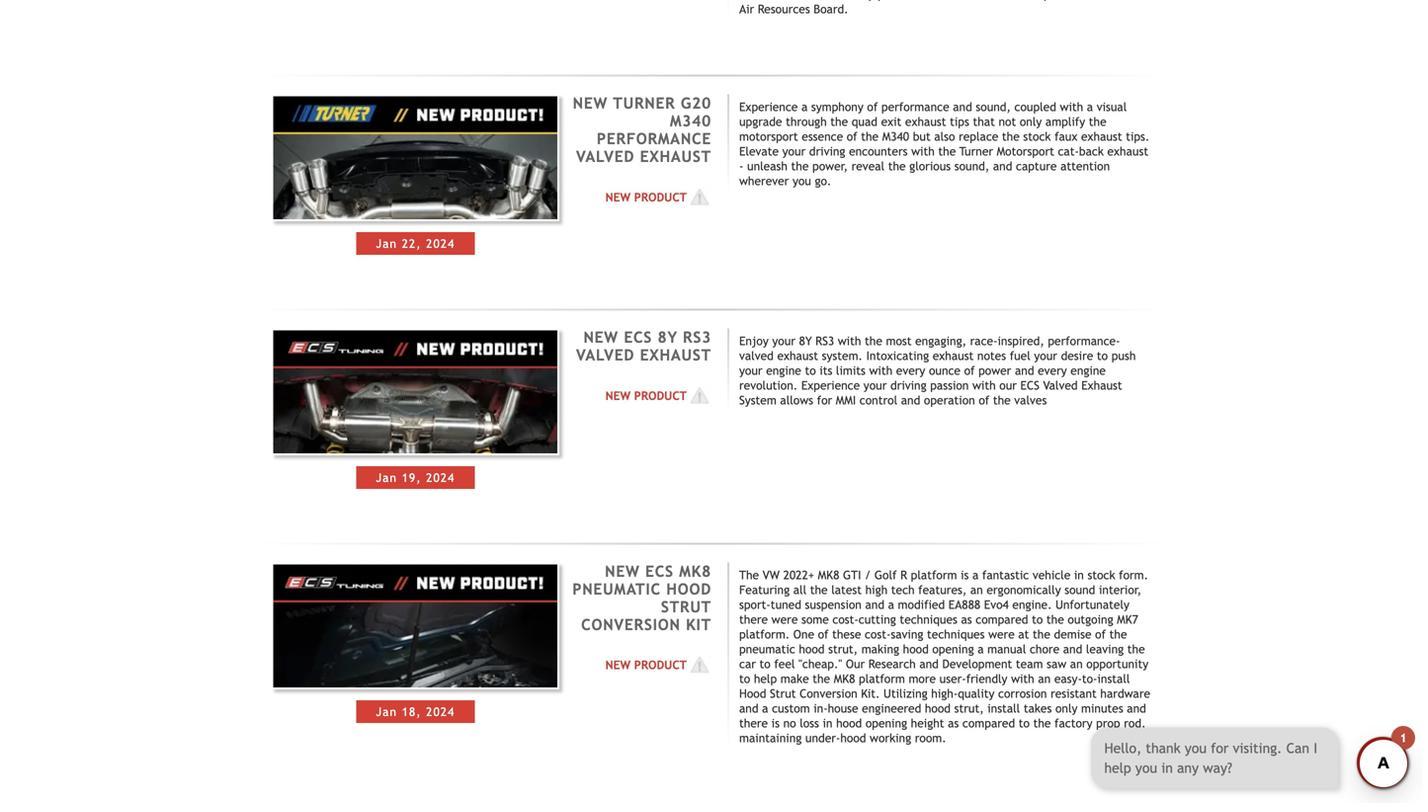 Task type: vqa. For each thing, say whether or not it's contained in the screenshot.
most
yes



Task type: describe. For each thing, give the bounding box(es) containing it.
new turner g20 m340 performance valved exhaust image
[[271, 94, 560, 222]]

feel
[[775, 657, 795, 671]]

turner inside "experience a symphony of performance and sound, coupled with a visual upgrade through the quad exit exhaust tips that not only amplify the motorsport essence of the m340 but also replace the stock faux exhaust tips. elevate your driving encounters with the turner motorsport cat-back exhaust - unleash the power, reveal the glorious sound, and capture attention wherever you go."
[[960, 144, 994, 158]]

jan for conversion
[[376, 705, 397, 719]]

tech
[[892, 583, 915, 597]]

the down also
[[939, 144, 956, 158]]

of down the some
[[818, 628, 829, 642]]

of up leaving
[[1096, 628, 1107, 642]]

turner inside the new turner g20 m340 performance valved exhaust
[[614, 94, 676, 112]]

the down mk7 on the right bottom
[[1110, 628, 1128, 642]]

opportunity
[[1087, 657, 1149, 671]]

form.
[[1120, 568, 1149, 582]]

and down high
[[866, 598, 885, 612]]

to down car
[[740, 672, 751, 686]]

quad
[[852, 115, 878, 129]]

driving for new turner g20 m340 performance valved exhaust
[[810, 144, 846, 158]]

pneumatic
[[740, 643, 796, 656]]

limits
[[837, 364, 866, 378]]

experience a symphony of performance and sound, coupled with a visual upgrade through the quad exit exhaust tips that not only amplify the motorsport essence of the m340 but also replace the stock faux exhaust tips. elevate your driving encounters with the turner motorsport cat-back exhaust - unleash the power, reveal the glorious sound, and capture attention wherever you go.
[[740, 100, 1150, 188]]

demise
[[1055, 628, 1092, 642]]

of down quad
[[847, 130, 858, 143]]

resistant
[[1051, 687, 1097, 701]]

house
[[828, 702, 859, 716]]

new ecs mk8 pneumatic hood strut conversion kit link
[[573, 563, 712, 634]]

to left push
[[1098, 349, 1109, 363]]

coupled
[[1015, 100, 1057, 114]]

vw
[[763, 568, 780, 582]]

help
[[754, 672, 777, 686]]

encounters
[[850, 144, 908, 158]]

essence
[[802, 130, 844, 143]]

featuring
[[740, 583, 790, 597]]

ecs inside enjoy your 8y rs3 with the most engaging, race-inspired, performance- valved exhaust system. intoxicating exhaust notes fuel your desire to push your engine to its limits with every ounce of power and every engine revolution. experience your driving passion with our ecs valved exhaust system allows for mmi control and operation of the valves
[[1021, 379, 1040, 393]]

1 vertical spatial compared
[[963, 717, 1016, 731]]

manual
[[988, 643, 1027, 656]]

one
[[794, 628, 815, 642]]

1 horizontal spatial install
[[1098, 672, 1131, 686]]

ea888
[[949, 598, 981, 612]]

and up more at bottom
[[920, 657, 939, 671]]

new product for exhaust
[[606, 389, 687, 403]]

1 engine from the left
[[767, 364, 802, 378]]

back
[[1080, 144, 1104, 158]]

amplify
[[1046, 115, 1086, 129]]

sport-
[[740, 598, 771, 612]]

performance
[[882, 100, 950, 114]]

all
[[794, 583, 807, 597]]

2024 for new ecs mk8 pneumatic hood strut conversion kit
[[426, 705, 455, 719]]

ecs for 8y
[[624, 329, 653, 347]]

jan 22, 2024 link
[[271, 94, 560, 255]]

revolution.
[[740, 379, 798, 393]]

and up rod,
[[1128, 702, 1147, 716]]

1 horizontal spatial strut,
[[955, 702, 985, 716]]

of right ounce
[[965, 364, 975, 378]]

evo4
[[985, 598, 1009, 612]]

a left visual
[[1088, 100, 1094, 114]]

hood inside the vw 2022+ mk8 gti / golf r platform is a fantastic vehicle in stock form. featuring all the latest high tech features, an ergonomically sound interior, sport-tuned suspension and a modified ea888 evo4 engine. unfortunately there were some cost-cutting techniques as compared to the outgoing mk7 platform. one of these cost-saving techniques were at the demise of the pneumatic hood strut, making hood opening a manual chore and leaving the car to feel "cheap."  our research and development team saw an opportunity to help make the mk8 platform more user-friendly with an easy-to-install hood strut conversion kit. utilizing high-quality corrosion resistant hardware and a custom in-house engineered hood strut, install takes only minutes and there is no loss in hood opening height as compared to the factory prop rod, maintaining under-hood working room.
[[740, 687, 767, 701]]

experience inside "experience a symphony of performance and sound, coupled with a visual upgrade through the quad exit exhaust tips that not only amplify the motorsport essence of the m340 but also replace the stock faux exhaust tips. elevate your driving encounters with the turner motorsport cat-back exhaust - unleash the power, reveal the glorious sound, and capture attention wherever you go."
[[740, 100, 798, 114]]

4 image for new ecs mk8 pneumatic hood strut conversion kit
[[687, 656, 712, 676]]

0 horizontal spatial in
[[823, 717, 833, 731]]

only inside the vw 2022+ mk8 gti / golf r platform is a fantastic vehicle in stock form. featuring all the latest high tech features, an ergonomically sound interior, sport-tuned suspension and a modified ea888 evo4 engine. unfortunately there were some cost-cutting techniques as compared to the outgoing mk7 platform. one of these cost-saving techniques were at the demise of the pneumatic hood strut, making hood opening a manual chore and leaving the car to feel "cheap."  our research and development team saw an opportunity to help make the mk8 platform more user-friendly with an easy-to-install hood strut conversion kit. utilizing high-quality corrosion resistant hardware and a custom in-house engineered hood strut, install takes only minutes and there is no loss in hood opening height as compared to the factory prop rod, maintaining under-hood working room.
[[1056, 702, 1078, 716]]

the down "cheap."
[[813, 672, 831, 686]]

exhaust up "but" on the top right of the page
[[906, 115, 947, 129]]

2024 for new turner g20 m340 performance valved exhaust
[[426, 237, 455, 251]]

corrosion
[[999, 687, 1048, 701]]

rs3 for the
[[816, 334, 835, 348]]

at
[[1019, 628, 1030, 642]]

exhaust up the back
[[1082, 130, 1123, 143]]

a left custom
[[763, 702, 769, 716]]

performance-
[[1049, 334, 1121, 348]]

and up tips
[[953, 100, 973, 114]]

takes
[[1024, 702, 1052, 716]]

4 image for new turner g20 m340 performance valved exhaust
[[687, 187, 712, 207]]

/
[[865, 568, 871, 582]]

utilizing
[[884, 687, 928, 701]]

1 vertical spatial opening
[[866, 717, 908, 731]]

jan for exhaust
[[376, 237, 397, 251]]

engaging,
[[916, 334, 967, 348]]

also
[[935, 130, 956, 143]]

0 horizontal spatial install
[[988, 702, 1021, 716]]

kit
[[686, 616, 712, 634]]

jan 22, 2024
[[376, 237, 455, 251]]

with down "but" on the top right of the page
[[912, 144, 935, 158]]

our
[[846, 657, 865, 671]]

exhaust up ounce
[[933, 349, 974, 363]]

engineered
[[862, 702, 922, 716]]

a up through
[[802, 100, 808, 114]]

the up opportunity
[[1128, 643, 1146, 656]]

mk8 up latest
[[818, 568, 840, 582]]

to-
[[1083, 672, 1098, 686]]

wherever
[[740, 174, 789, 188]]

making
[[862, 643, 900, 656]]

valved inside enjoy your 8y rs3 with the most engaging, race-inspired, performance- valved exhaust system. intoxicating exhaust notes fuel your desire to push your engine to its limits with every ounce of power and every engine revolution. experience your driving passion with our ecs valved exhaust system allows for mmi control and operation of the valves
[[1044, 379, 1078, 393]]

8y for your
[[800, 334, 812, 348]]

the down symphony
[[831, 115, 849, 129]]

with down power
[[973, 379, 996, 393]]

user-
[[940, 672, 967, 686]]

our
[[1000, 379, 1017, 393]]

mmi
[[836, 393, 857, 407]]

valved inside the new turner g20 m340 performance valved exhaust
[[577, 148, 635, 166]]

0 vertical spatial as
[[962, 613, 973, 627]]

product for strut
[[635, 659, 687, 673]]

the left most
[[865, 334, 883, 348]]

0 vertical spatial in
[[1075, 568, 1085, 582]]

new inside the new turner g20 m340 performance valved exhaust
[[573, 94, 608, 112]]

the down the takes
[[1034, 717, 1052, 731]]

attention
[[1061, 159, 1111, 173]]

high
[[866, 583, 888, 597]]

race-
[[971, 334, 998, 348]]

system
[[740, 393, 777, 407]]

the down our
[[994, 393, 1011, 407]]

0 horizontal spatial platform
[[859, 672, 906, 686]]

your down valved
[[740, 364, 763, 378]]

intoxicating
[[867, 349, 930, 363]]

passion
[[931, 379, 969, 393]]

no
[[784, 717, 797, 731]]

and down help
[[740, 702, 759, 716]]

with up system.
[[838, 334, 862, 348]]

the down not
[[1003, 130, 1020, 143]]

most
[[887, 334, 912, 348]]

and down motorsport
[[994, 159, 1013, 173]]

19,
[[402, 471, 422, 485]]

operation
[[924, 393, 976, 407]]

and down the fuel
[[1016, 364, 1035, 378]]

1 there from the top
[[740, 613, 768, 627]]

fantastic
[[983, 568, 1030, 582]]

2 vertical spatial an
[[1039, 672, 1051, 686]]

hardware
[[1101, 687, 1151, 701]]

make
[[781, 672, 810, 686]]

high-
[[932, 687, 958, 701]]

to up help
[[760, 657, 771, 671]]

experience inside enjoy your 8y rs3 with the most engaging, race-inspired, performance- valved exhaust system. intoxicating exhaust notes fuel your desire to push your engine to its limits with every ounce of power and every engine revolution. experience your driving passion with our ecs valved exhaust system allows for mmi control and operation of the valves
[[802, 379, 860, 393]]

fuel
[[1010, 349, 1031, 363]]

valved inside 'new ecs 8y rs3 valved exhaust'
[[577, 347, 635, 364]]

that
[[973, 115, 996, 129]]

visual
[[1097, 100, 1128, 114]]

0 horizontal spatial an
[[971, 583, 984, 597]]

some
[[802, 613, 829, 627]]

of up quad
[[868, 100, 878, 114]]

tips
[[950, 115, 970, 129]]

with inside the vw 2022+ mk8 gti / golf r platform is a fantastic vehicle in stock form. featuring all the latest high tech features, an ergonomically sound interior, sport-tuned suspension and a modified ea888 evo4 engine. unfortunately there were some cost-cutting techniques as compared to the outgoing mk7 platform. one of these cost-saving techniques were at the demise of the pneumatic hood strut, making hood opening a manual chore and leaving the car to feel "cheap."  our research and development team saw an opportunity to help make the mk8 platform more user-friendly with an easy-to-install hood strut conversion kit. utilizing high-quality corrosion resistant hardware and a custom in-house engineered hood strut, install takes only minutes and there is no loss in hood opening height as compared to the factory prop rod, maintaining under-hood working room.
[[1012, 672, 1035, 686]]

the down quad
[[862, 130, 879, 143]]

0 vertical spatial were
[[772, 613, 798, 627]]

jan 19, 2024
[[376, 471, 455, 485]]

go.
[[815, 174, 832, 188]]

1 vertical spatial cost-
[[865, 628, 891, 642]]

motorsport
[[997, 144, 1055, 158]]

the up the you
[[792, 159, 809, 173]]

2 engine from the left
[[1071, 364, 1106, 378]]

0 vertical spatial cost-
[[833, 613, 859, 627]]

strut inside new ecs mk8 pneumatic hood strut conversion kit
[[661, 599, 712, 616]]

new product for strut
[[606, 659, 687, 673]]

a left fantastic
[[973, 568, 979, 582]]

the up chore
[[1033, 628, 1051, 642]]

for
[[817, 393, 833, 407]]

kit.
[[862, 687, 881, 701]]

m340 inside the new turner g20 m340 performance valved exhaust
[[670, 112, 712, 130]]



Task type: locate. For each thing, give the bounding box(es) containing it.
1 vertical spatial is
[[772, 717, 780, 731]]

exhaust down push
[[1082, 379, 1123, 393]]

1 product from the top
[[635, 190, 687, 204]]

1 horizontal spatial platform
[[911, 568, 958, 582]]

0 horizontal spatial driving
[[810, 144, 846, 158]]

1 vertical spatial experience
[[802, 379, 860, 393]]

ecs inside 'new ecs 8y rs3 valved exhaust'
[[624, 329, 653, 347]]

1 horizontal spatial stock
[[1088, 568, 1116, 582]]

exhaust right valved
[[778, 349, 819, 363]]

vehicle
[[1033, 568, 1071, 582]]

"cheap."
[[799, 657, 843, 671]]

install down opportunity
[[1098, 672, 1131, 686]]

golf
[[875, 568, 897, 582]]

1 vertical spatial there
[[740, 717, 768, 731]]

mk8 inside new ecs mk8 pneumatic hood strut conversion kit
[[680, 563, 712, 581]]

2024 inside 'link'
[[426, 237, 455, 251]]

22,
[[402, 237, 422, 251]]

1 vertical spatial only
[[1056, 702, 1078, 716]]

0 vertical spatial sound,
[[976, 100, 1012, 114]]

control
[[860, 393, 898, 407]]

driving inside enjoy your 8y rs3 with the most engaging, race-inspired, performance- valved exhaust system. intoxicating exhaust notes fuel your desire to push your engine to its limits with every ounce of power and every engine revolution. experience your driving passion with our ecs valved exhaust system allows for mmi control and operation of the valves
[[891, 379, 927, 393]]

1 vertical spatial 4 image
[[687, 386, 712, 406]]

the up demise
[[1047, 613, 1065, 627]]

reveal
[[852, 159, 885, 173]]

m340 inside "experience a symphony of performance and sound, coupled with a visual upgrade through the quad exit exhaust tips that not only amplify the motorsport essence of the m340 but also replace the stock faux exhaust tips. elevate your driving encounters with the turner motorsport cat-back exhaust - unleash the power, reveal the glorious sound, and capture attention wherever you go."
[[883, 130, 910, 143]]

jan left 19,
[[376, 471, 397, 485]]

2 vertical spatial exhaust
[[1082, 379, 1123, 393]]

8y right enjoy
[[800, 334, 812, 348]]

glorious
[[910, 159, 951, 173]]

a down tech
[[889, 598, 895, 612]]

install down corrosion
[[988, 702, 1021, 716]]

hood
[[799, 643, 825, 656], [903, 643, 929, 656], [925, 702, 951, 716], [837, 717, 863, 731], [841, 732, 867, 745]]

3 jan from the top
[[376, 705, 397, 719]]

your right enjoy
[[773, 334, 796, 348]]

the
[[740, 568, 760, 582]]

the
[[831, 115, 849, 129], [1090, 115, 1107, 129], [862, 130, 879, 143], [1003, 130, 1020, 143], [939, 144, 956, 158], [792, 159, 809, 173], [889, 159, 906, 173], [865, 334, 883, 348], [994, 393, 1011, 407], [811, 583, 828, 597], [1047, 613, 1065, 627], [1033, 628, 1051, 642], [1110, 628, 1128, 642], [1128, 643, 1146, 656], [813, 672, 831, 686], [1034, 717, 1052, 731]]

4 image left wherever
[[687, 187, 712, 207]]

exhaust inside enjoy your 8y rs3 with the most engaging, race-inspired, performance- valved exhaust system. intoxicating exhaust notes fuel your desire to push your engine to its limits with every ounce of power and every engine revolution. experience your driving passion with our ecs valved exhaust system allows for mmi control and operation of the valves
[[1082, 379, 1123, 393]]

2 vertical spatial valved
[[1044, 379, 1078, 393]]

mk8 down the our on the right bottom
[[834, 672, 856, 686]]

rs3 for exhaust
[[683, 329, 712, 347]]

1 horizontal spatial turner
[[960, 144, 994, 158]]

strut, down quality
[[955, 702, 985, 716]]

every
[[897, 364, 926, 378], [1038, 364, 1068, 378]]

conversion up in-
[[800, 687, 858, 701]]

cost-
[[833, 613, 859, 627], [865, 628, 891, 642]]

18,
[[402, 705, 422, 719]]

1 horizontal spatial strut
[[770, 687, 797, 701]]

to down engine.
[[1032, 613, 1044, 627]]

2024 inside "link"
[[426, 471, 455, 485]]

2 every from the left
[[1038, 364, 1068, 378]]

2024 right 19,
[[426, 471, 455, 485]]

new inside 'new ecs 8y rs3 valved exhaust'
[[584, 329, 619, 347]]

2 vertical spatial 4 image
[[687, 656, 712, 676]]

1 horizontal spatial opening
[[933, 643, 975, 656]]

to left its at the right of the page
[[805, 364, 816, 378]]

0 horizontal spatial rs3
[[683, 329, 712, 347]]

2 4 image from the top
[[687, 386, 712, 406]]

0 horizontal spatial every
[[897, 364, 926, 378]]

0 vertical spatial product
[[635, 190, 687, 204]]

rod,
[[1125, 717, 1147, 731]]

0 vertical spatial install
[[1098, 672, 1131, 686]]

engine.
[[1013, 598, 1053, 612]]

team
[[1016, 657, 1044, 671]]

conversion inside new ecs mk8 pneumatic hood strut conversion kit
[[582, 616, 681, 634]]

new product
[[606, 190, 687, 204], [606, 389, 687, 403], [606, 659, 687, 673]]

3 new product from the top
[[606, 659, 687, 673]]

8y
[[658, 329, 678, 347], [800, 334, 812, 348]]

jan inside "link"
[[376, 471, 397, 485]]

0 horizontal spatial experience
[[740, 100, 798, 114]]

1 vertical spatial in
[[823, 717, 833, 731]]

outgoing
[[1068, 613, 1114, 627]]

0 horizontal spatial hood
[[667, 581, 712, 599]]

jan inside 'link'
[[376, 237, 397, 251]]

enjoy your 8y rs3 with the most engaging, race-inspired, performance- valved exhaust system. intoxicating exhaust notes fuel your desire to push your engine to its limits with every ounce of power and every engine revolution. experience your driving passion with our ecs valved exhaust system allows for mmi control and operation of the valves
[[740, 334, 1137, 407]]

0 horizontal spatial as
[[948, 717, 960, 731]]

driving down intoxicating
[[891, 379, 927, 393]]

as down ea888 at the bottom of the page
[[962, 613, 973, 627]]

product for valved
[[635, 190, 687, 204]]

driving for new ecs 8y rs3 valved exhaust
[[891, 379, 927, 393]]

1 new product from the top
[[606, 190, 687, 204]]

cost- down cutting
[[865, 628, 891, 642]]

with up corrosion
[[1012, 672, 1035, 686]]

2 2024 from the top
[[426, 471, 455, 485]]

new ecs 8y rs3 valved exhaust image
[[271, 329, 560, 456]]

driving
[[810, 144, 846, 158], [891, 379, 927, 393]]

8y for ecs
[[658, 329, 678, 347]]

strut inside the vw 2022+ mk8 gti / golf r platform is a fantastic vehicle in stock form. featuring all the latest high tech features, an ergonomically sound interior, sport-tuned suspension and a modified ea888 evo4 engine. unfortunately there were some cost-cutting techniques as compared to the outgoing mk7 platform. one of these cost-saving techniques were at the demise of the pneumatic hood strut, making hood opening a manual chore and leaving the car to feel "cheap."  our research and development team saw an opportunity to help make the mk8 platform more user-friendly with an easy-to-install hood strut conversion kit. utilizing high-quality corrosion resistant hardware and a custom in-house engineered hood strut, install takes only minutes and there is no loss in hood opening height as compared to the factory prop rod, maintaining under-hood working room.
[[770, 687, 797, 701]]

an up easy-
[[1071, 657, 1083, 671]]

system.
[[822, 349, 863, 363]]

1 vertical spatial valved
[[577, 347, 635, 364]]

stock up interior,
[[1088, 568, 1116, 582]]

1 horizontal spatial only
[[1056, 702, 1078, 716]]

0 horizontal spatial is
[[772, 717, 780, 731]]

8y inside 'new ecs 8y rs3 valved exhaust'
[[658, 329, 678, 347]]

saw
[[1047, 657, 1067, 671]]

chore
[[1030, 643, 1060, 656]]

0 horizontal spatial strut
[[661, 599, 712, 616]]

to down the takes
[[1019, 717, 1030, 731]]

0 vertical spatial new product
[[606, 190, 687, 204]]

2 jan from the top
[[376, 471, 397, 485]]

to
[[1098, 349, 1109, 363], [805, 364, 816, 378], [1032, 613, 1044, 627], [760, 657, 771, 671], [740, 672, 751, 686], [1019, 717, 1030, 731]]

unfortunately
[[1056, 598, 1130, 612]]

turner
[[614, 94, 676, 112], [960, 144, 994, 158]]

product down the performance
[[635, 190, 687, 204]]

were up manual
[[989, 628, 1015, 642]]

0 vertical spatial ecs
[[624, 329, 653, 347]]

1 horizontal spatial as
[[962, 613, 973, 627]]

jan 19, 2024 link
[[271, 329, 560, 490]]

1 vertical spatial exhaust
[[640, 347, 712, 364]]

maintaining
[[740, 732, 802, 745]]

1 vertical spatial were
[[989, 628, 1015, 642]]

the down encounters
[[889, 159, 906, 173]]

power
[[979, 364, 1012, 378]]

1 4 image from the top
[[687, 187, 712, 207]]

1 horizontal spatial experience
[[802, 379, 860, 393]]

product
[[635, 190, 687, 204], [635, 389, 687, 403], [635, 659, 687, 673]]

techniques down ea888 at the bottom of the page
[[928, 628, 985, 642]]

gti
[[843, 568, 862, 582]]

but
[[913, 130, 931, 143]]

1 horizontal spatial conversion
[[800, 687, 858, 701]]

cat-
[[1059, 144, 1080, 158]]

product down kit
[[635, 659, 687, 673]]

1 2024 from the top
[[426, 237, 455, 251]]

new product for valved
[[606, 190, 687, 204]]

2 vertical spatial new product
[[606, 659, 687, 673]]

install
[[1098, 672, 1131, 686], [988, 702, 1021, 716]]

your inside "experience a symphony of performance and sound, coupled with a visual upgrade through the quad exit exhaust tips that not only amplify the motorsport essence of the m340 but also replace the stock faux exhaust tips. elevate your driving encounters with the turner motorsport cat-back exhaust - unleash the power, reveal the glorious sound, and capture attention wherever you go."
[[783, 144, 806, 158]]

compared down evo4
[[976, 613, 1029, 627]]

-
[[740, 159, 744, 173]]

suspension
[[805, 598, 862, 612]]

2022+
[[784, 568, 815, 582]]

were down 'tuned'
[[772, 613, 798, 627]]

1 vertical spatial jan
[[376, 471, 397, 485]]

allows
[[781, 393, 814, 407]]

your up control
[[864, 379, 887, 393]]

1 vertical spatial an
[[1071, 657, 1083, 671]]

faux
[[1055, 130, 1078, 143]]

ecs inside new ecs mk8 pneumatic hood strut conversion kit
[[646, 563, 674, 581]]

0 vertical spatial platform
[[911, 568, 958, 582]]

new
[[573, 94, 608, 112], [606, 190, 631, 204], [584, 329, 619, 347], [606, 389, 631, 403], [605, 563, 640, 581], [606, 659, 631, 673]]

car
[[740, 657, 756, 671]]

1 horizontal spatial in
[[1075, 568, 1085, 582]]

only up factory
[[1056, 702, 1078, 716]]

1 horizontal spatial driving
[[891, 379, 927, 393]]

loss
[[800, 717, 820, 731]]

compared
[[976, 613, 1029, 627], [963, 717, 1016, 731]]

turner up the performance
[[614, 94, 676, 112]]

2 there from the top
[[740, 717, 768, 731]]

unleash
[[748, 159, 788, 173]]

0 vertical spatial opening
[[933, 643, 975, 656]]

hood down help
[[740, 687, 767, 701]]

platform down research at the bottom of page
[[859, 672, 906, 686]]

elevate
[[740, 144, 779, 158]]

in up sound
[[1075, 568, 1085, 582]]

0 vertical spatial experience
[[740, 100, 798, 114]]

every down intoxicating
[[897, 364, 926, 378]]

leaving
[[1087, 643, 1125, 656]]

prop
[[1097, 717, 1121, 731]]

3 2024 from the top
[[426, 705, 455, 719]]

3 product from the top
[[635, 659, 687, 673]]

your right the fuel
[[1035, 349, 1058, 363]]

0 vertical spatial 2024
[[426, 237, 455, 251]]

hood inside new ecs mk8 pneumatic hood strut conversion kit
[[667, 581, 712, 599]]

performance
[[597, 130, 712, 148]]

rs3 left enjoy
[[683, 329, 712, 347]]

1 vertical spatial driving
[[891, 379, 927, 393]]

2 vertical spatial ecs
[[646, 563, 674, 581]]

ecs for mk8
[[646, 563, 674, 581]]

in up under-
[[823, 717, 833, 731]]

0 vertical spatial 4 image
[[687, 187, 712, 207]]

power,
[[813, 159, 848, 173]]

0 vertical spatial only
[[1020, 115, 1043, 129]]

modified
[[898, 598, 946, 612]]

0 horizontal spatial engine
[[767, 364, 802, 378]]

0 horizontal spatial conversion
[[582, 616, 681, 634]]

strut up custom
[[770, 687, 797, 701]]

cost- up these
[[833, 613, 859, 627]]

exhaust left enjoy
[[640, 347, 712, 364]]

conversion down pneumatic
[[582, 616, 681, 634]]

hood up kit
[[667, 581, 712, 599]]

and down demise
[[1064, 643, 1083, 656]]

opening up working
[[866, 717, 908, 731]]

m340
[[670, 112, 712, 130], [883, 130, 910, 143]]

1 vertical spatial platform
[[859, 672, 906, 686]]

its
[[820, 364, 833, 378]]

strut
[[661, 599, 712, 616], [770, 687, 797, 701]]

only down coupled
[[1020, 115, 1043, 129]]

jan 18, 2024 link
[[271, 563, 560, 751]]

research
[[869, 657, 916, 671]]

stock up motorsport
[[1024, 130, 1052, 143]]

1 vertical spatial ecs
[[1021, 379, 1040, 393]]

through
[[786, 115, 827, 129]]

in-
[[814, 702, 828, 716]]

4 image left the system
[[687, 386, 712, 406]]

1 horizontal spatial were
[[989, 628, 1015, 642]]

compared down quality
[[963, 717, 1016, 731]]

exhaust down tips.
[[1108, 144, 1149, 158]]

0 vertical spatial techniques
[[900, 613, 958, 627]]

0 vertical spatial conversion
[[582, 616, 681, 634]]

latest
[[832, 583, 862, 597]]

new turner g20 m340 performance valved exhaust
[[573, 94, 712, 166]]

1 vertical spatial hood
[[740, 687, 767, 701]]

a up development
[[978, 643, 984, 656]]

1 horizontal spatial cost-
[[865, 628, 891, 642]]

your
[[783, 144, 806, 158], [773, 334, 796, 348], [1035, 349, 1058, 363], [740, 364, 763, 378], [864, 379, 887, 393]]

sound,
[[976, 100, 1012, 114], [955, 159, 990, 173]]

1 vertical spatial stock
[[1088, 568, 1116, 582]]

rs3 inside enjoy your 8y rs3 with the most engaging, race-inspired, performance- valved exhaust system. intoxicating exhaust notes fuel your desire to push your engine to its limits with every ounce of power and every engine revolution. experience your driving passion with our ecs valved exhaust system allows for mmi control and operation of the valves
[[816, 334, 835, 348]]

1 vertical spatial sound,
[[955, 159, 990, 173]]

new product down 'new ecs 8y rs3 valved exhaust'
[[606, 389, 687, 403]]

driving up power,
[[810, 144, 846, 158]]

features,
[[919, 583, 967, 597]]

mk8 up kit
[[680, 563, 712, 581]]

exhaust inside the new turner g20 m340 performance valved exhaust
[[640, 148, 712, 166]]

0 vertical spatial compared
[[976, 613, 1029, 627]]

8y inside enjoy your 8y rs3 with the most engaging, race-inspired, performance- valved exhaust system. intoxicating exhaust notes fuel your desire to push your engine to its limits with every ounce of power and every engine revolution. experience your driving passion with our ecs valved exhaust system allows for mmi control and operation of the valves
[[800, 334, 812, 348]]

r
[[901, 568, 908, 582]]

platform up features,
[[911, 568, 958, 582]]

1 vertical spatial as
[[948, 717, 960, 731]]

4 image
[[687, 187, 712, 207], [687, 386, 712, 406], [687, 656, 712, 676]]

1 every from the left
[[897, 364, 926, 378]]

sound, down replace
[[955, 159, 990, 173]]

0 vertical spatial strut,
[[829, 643, 858, 656]]

0 horizontal spatial cost-
[[833, 613, 859, 627]]

2 new product from the top
[[606, 389, 687, 403]]

were
[[772, 613, 798, 627], [989, 628, 1015, 642]]

with up amplify
[[1061, 100, 1084, 114]]

pneumatic
[[573, 581, 661, 599]]

2 vertical spatial 2024
[[426, 705, 455, 719]]

1 vertical spatial install
[[988, 702, 1021, 716]]

0 vertical spatial there
[[740, 613, 768, 627]]

1 vertical spatial strut,
[[955, 702, 985, 716]]

product for exhaust
[[635, 389, 687, 403]]

motorsport
[[740, 130, 799, 143]]

1 vertical spatial conversion
[[800, 687, 858, 701]]

quality
[[958, 687, 995, 701]]

of down power
[[979, 393, 990, 407]]

only inside "experience a symphony of performance and sound, coupled with a visual upgrade through the quad exit exhaust tips that not only amplify the motorsport essence of the m340 but also replace the stock faux exhaust tips. elevate your driving encounters with the turner motorsport cat-back exhaust - unleash the power, reveal the glorious sound, and capture attention wherever you go."
[[1020, 115, 1043, 129]]

new product down kit
[[606, 659, 687, 673]]

1 horizontal spatial hood
[[740, 687, 767, 701]]

not
[[999, 115, 1017, 129]]

0 horizontal spatial strut,
[[829, 643, 858, 656]]

1 vertical spatial techniques
[[928, 628, 985, 642]]

2 horizontal spatial an
[[1071, 657, 1083, 671]]

2024
[[426, 237, 455, 251], [426, 471, 455, 485], [426, 705, 455, 719]]

2024 for new ecs 8y rs3 valved exhaust
[[426, 471, 455, 485]]

0 vertical spatial driving
[[810, 144, 846, 158]]

tips.
[[1127, 130, 1150, 143]]

2024 right 18,
[[426, 705, 455, 719]]

0 horizontal spatial 8y
[[658, 329, 678, 347]]

2 vertical spatial jan
[[376, 705, 397, 719]]

exhaust inside 'new ecs 8y rs3 valved exhaust'
[[640, 347, 712, 364]]

1 horizontal spatial m340
[[883, 130, 910, 143]]

capture
[[1017, 159, 1058, 173]]

2 product from the top
[[635, 389, 687, 403]]

techniques
[[900, 613, 958, 627], [928, 628, 985, 642]]

strut, down these
[[829, 643, 858, 656]]

0 horizontal spatial only
[[1020, 115, 1043, 129]]

with down intoxicating
[[870, 364, 893, 378]]

4 image for new ecs 8y rs3 valved exhaust
[[687, 386, 712, 406]]

0 vertical spatial exhaust
[[640, 148, 712, 166]]

and right control
[[902, 393, 921, 407]]

1 horizontal spatial every
[[1038, 364, 1068, 378]]

0 vertical spatial strut
[[661, 599, 712, 616]]

jan 18, 2024
[[376, 705, 455, 719]]

stock inside the vw 2022+ mk8 gti / golf r platform is a fantastic vehicle in stock form. featuring all the latest high tech features, an ergonomically sound interior, sport-tuned suspension and a modified ea888 evo4 engine. unfortunately there were some cost-cutting techniques as compared to the outgoing mk7 platform. one of these cost-saving techniques were at the demise of the pneumatic hood strut, making hood opening a manual chore and leaving the car to feel "cheap."  our research and development team saw an opportunity to help make the mk8 platform more user-friendly with an easy-to-install hood strut conversion kit. utilizing high-quality corrosion resistant hardware and a custom in-house engineered hood strut, install takes only minutes and there is no loss in hood opening height as compared to the factory prop rod, maintaining under-hood working room.
[[1088, 568, 1116, 582]]

0 vertical spatial valved
[[577, 148, 635, 166]]

exhaust down g20
[[640, 148, 712, 166]]

new ecs mk8 pneumatic hood strut conversion kit image
[[271, 563, 560, 690]]

an up ea888 at the bottom of the page
[[971, 583, 984, 597]]

the right all
[[811, 583, 828, 597]]

1 vertical spatial new product
[[606, 389, 687, 403]]

under-
[[806, 732, 841, 745]]

1 jan from the top
[[376, 237, 397, 251]]

room.
[[915, 732, 947, 745]]

engine up revolution.
[[767, 364, 802, 378]]

experience up "upgrade"
[[740, 100, 798, 114]]

1 horizontal spatial an
[[1039, 672, 1051, 686]]

easy-
[[1055, 672, 1083, 686]]

there down sport-
[[740, 613, 768, 627]]

saving
[[891, 628, 924, 642]]

driving inside "experience a symphony of performance and sound, coupled with a visual upgrade through the quad exit exhaust tips that not only amplify the motorsport essence of the m340 but also replace the stock faux exhaust tips. elevate your driving encounters with the turner motorsport cat-back exhaust - unleash the power, reveal the glorious sound, and capture attention wherever you go."
[[810, 144, 846, 158]]

1 horizontal spatial rs3
[[816, 334, 835, 348]]

sound, up that
[[976, 100, 1012, 114]]

stock inside "experience a symphony of performance and sound, coupled with a visual upgrade through the quad exit exhaust tips that not only amplify the motorsport essence of the m340 but also replace the stock faux exhaust tips. elevate your driving encounters with the turner motorsport cat-back exhaust - unleash the power, reveal the glorious sound, and capture attention wherever you go."
[[1024, 130, 1052, 143]]

opening up development
[[933, 643, 975, 656]]

1 vertical spatial strut
[[770, 687, 797, 701]]

as
[[962, 613, 973, 627], [948, 717, 960, 731]]

conversion inside the vw 2022+ mk8 gti / golf r platform is a fantastic vehicle in stock form. featuring all the latest high tech features, an ergonomically sound interior, sport-tuned suspension and a modified ea888 evo4 engine. unfortunately there were some cost-cutting techniques as compared to the outgoing mk7 platform. one of these cost-saving techniques were at the demise of the pneumatic hood strut, making hood opening a manual chore and leaving the car to feel "cheap."  our research and development team saw an opportunity to help make the mk8 platform more user-friendly with an easy-to-install hood strut conversion kit. utilizing high-quality corrosion resistant hardware and a custom in-house engineered hood strut, install takes only minutes and there is no loss in hood opening height as compared to the factory prop rod, maintaining under-hood working room.
[[800, 687, 858, 701]]

new inside new ecs mk8 pneumatic hood strut conversion kit
[[605, 563, 640, 581]]

the down visual
[[1090, 115, 1107, 129]]

push
[[1112, 349, 1137, 363]]

rs3 inside 'new ecs 8y rs3 valved exhaust'
[[683, 329, 712, 347]]

symphony
[[812, 100, 864, 114]]

3 4 image from the top
[[687, 656, 712, 676]]

1 horizontal spatial is
[[961, 568, 969, 582]]

0 vertical spatial jan
[[376, 237, 397, 251]]

product down new ecs 8y rs3 valved exhaust 'link'
[[635, 389, 687, 403]]

0 vertical spatial turner
[[614, 94, 676, 112]]

0 horizontal spatial turner
[[614, 94, 676, 112]]

1 vertical spatial 2024
[[426, 471, 455, 485]]



